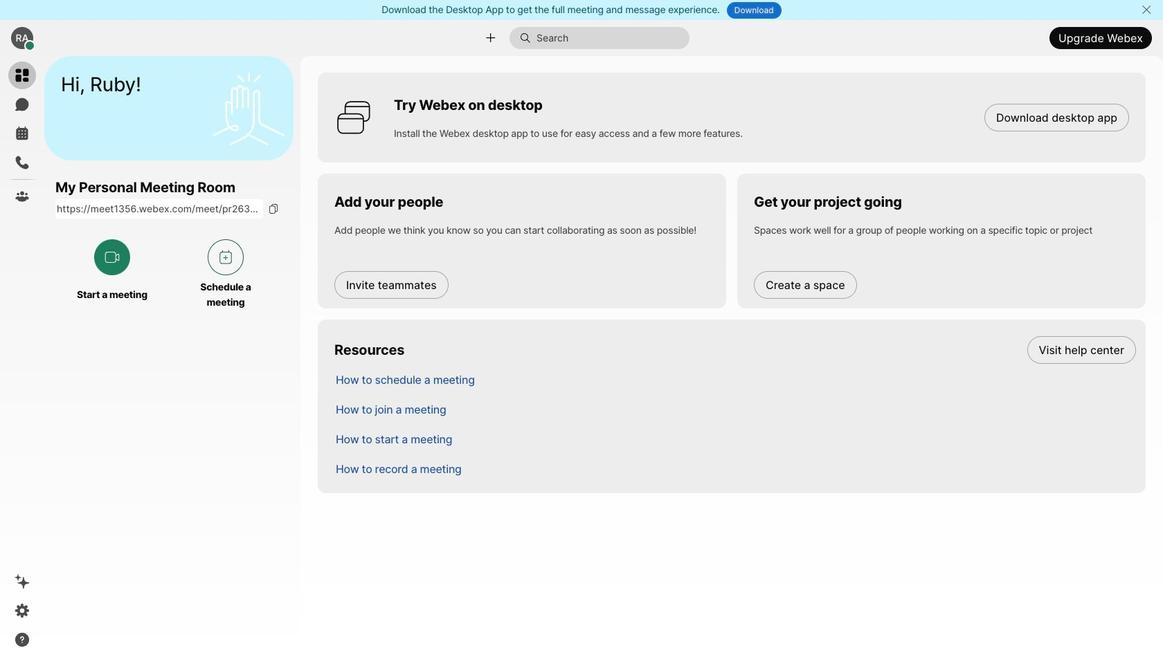 Task type: vqa. For each thing, say whether or not it's contained in the screenshot.
cancel_16 icon
yes



Task type: describe. For each thing, give the bounding box(es) containing it.
two hands high fiving image
[[207, 67, 290, 150]]

webex tab list
[[8, 62, 36, 210]]

1 list item from the top
[[325, 335, 1146, 365]]

2 list item from the top
[[325, 365, 1146, 395]]

cancel_16 image
[[1141, 4, 1152, 15]]



Task type: locate. For each thing, give the bounding box(es) containing it.
None text field
[[55, 200, 263, 219]]

navigation
[[0, 56, 44, 667]]

5 list item from the top
[[325, 454, 1146, 484]]

4 list item from the top
[[325, 424, 1146, 454]]

3 list item from the top
[[325, 395, 1146, 424]]

list item
[[325, 335, 1146, 365], [325, 365, 1146, 395], [325, 395, 1146, 424], [325, 424, 1146, 454], [325, 454, 1146, 484]]



